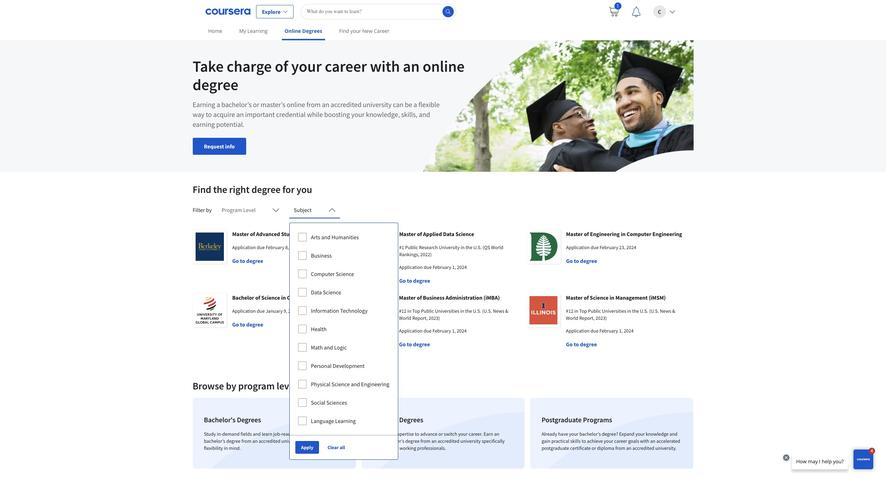 Task type: describe. For each thing, give the bounding box(es) containing it.
clear all
[[328, 445, 345, 451]]

1, for data
[[453, 264, 456, 271]]

humanities
[[332, 234, 359, 241]]

#12 in top public universities in the u.s. (u.s. news & world report, 2023) for in
[[566, 308, 676, 322]]

8,
[[285, 245, 289, 251]]

social
[[311, 400, 325, 407]]

#1
[[399, 245, 404, 251]]

research
[[419, 245, 438, 251]]

february left 8,
[[266, 245, 285, 251]]

find your new career link
[[337, 23, 392, 39]]

language learning
[[311, 418, 356, 425]]

degrees for master's degrees
[[399, 416, 424, 425]]

2022)
[[421, 252, 432, 258]]

science up data science
[[336, 271, 354, 278]]

you
[[297, 183, 312, 196]]

computer science
[[311, 271, 354, 278]]

fields
[[241, 431, 252, 438]]

expertise
[[395, 431, 414, 438]]

from inside earning a bachelor's or master's online from an accredited university can be a flexible way to acquire an important credential while boosting your knowledge, skills, and earning potential.
[[307, 100, 321, 109]]

accredited inside study in-demand fields and learn job-ready skills with an online bachelor's degree from an accredited university designed with flexibility in mind.
[[259, 439, 281, 445]]

your inside earning a bachelor's or master's online from an accredited university can be a flexible way to acquire an important credential while boosting your knowledge, skills, and earning potential.
[[351, 110, 365, 119]]

#12 for master of business administration (imba)
[[399, 308, 407, 315]]

application due january 9, 2024
[[232, 308, 298, 315]]

master for master of applied data science
[[399, 231, 416, 238]]

already have your bachelor's degree? expand your knowledge and gain practical skills to achieve your career goals with an accelerated postgraduate certificate or diploma from an accredited university.
[[542, 431, 681, 452]]

career inside already have your bachelor's degree? expand your knowledge and gain practical skills to achieve your career goals with an accelerated postgraduate certificate or diploma from an accredited university.
[[615, 439, 628, 445]]

career
[[374, 28, 390, 34]]

the down administration
[[465, 308, 472, 315]]

personal
[[311, 363, 332, 370]]

in-
[[217, 431, 222, 438]]

news for master of business administration (imba)
[[493, 308, 505, 315]]

learning for language learning
[[335, 418, 356, 425]]

development
[[333, 363, 365, 370]]

rankings,
[[399, 252, 420, 258]]

master for master of engineering in computer engineering
[[566, 231, 583, 238]]

credential
[[276, 110, 306, 119]]

practical
[[552, 439, 570, 445]]

by for filter
[[206, 207, 212, 214]]

1 horizontal spatial study
[[281, 231, 296, 238]]

business inside options list list box
[[311, 252, 332, 259]]

already
[[542, 431, 558, 438]]

career.
[[469, 431, 483, 438]]

math and logic
[[311, 344, 347, 351]]

1, for administration
[[452, 328, 456, 334]]

arts
[[311, 234, 320, 241]]

gain
[[542, 439, 551, 445]]

arts and humanities
[[311, 234, 359, 241]]

top for science
[[580, 308, 587, 315]]

request info button
[[193, 138, 246, 155]]

take
[[193, 57, 224, 76]]

university inside earning a bachelor's or master's online from an accredited university can be a flexible way to acquire an important credential while boosting your knowledge, skills, and earning potential.
[[363, 100, 392, 109]]

bachelor's inside study in-demand fields and learn job-ready skills with an online bachelor's degree from an accredited university designed with flexibility in mind.
[[204, 439, 225, 445]]

master of engineering in computer engineering
[[566, 231, 683, 238]]

of for master of advanced study in engineering
[[250, 231, 255, 238]]

designed inside build your expertise to advance or switch your career. earn an online master's degree from an accredited university specifically designed for working professionals.
[[373, 446, 392, 452]]

postgraduate
[[542, 416, 582, 425]]

1 a from the left
[[217, 100, 220, 109]]

application due february 1, 2024 for business
[[399, 328, 467, 334]]

designed inside study in-demand fields and learn job-ready skills with an online bachelor's degree from an accredited university designed with flexibility in mind.
[[303, 439, 322, 445]]

from inside already have your bachelor's degree? expand your knowledge and gain practical skills to achieve your career goals with an accelerated postgraduate certificate or diploma from an accredited university.
[[616, 446, 626, 452]]

or inside build your expertise to advance or switch your career. earn an online master's degree from an accredited university specifically designed for working professionals.
[[439, 431, 443, 438]]

of for master of applied data science
[[417, 231, 422, 238]]

ready
[[282, 431, 293, 438]]

certificate
[[570, 446, 591, 452]]

demand
[[222, 431, 240, 438]]

information
[[311, 308, 339, 315]]

flexibility
[[204, 446, 223, 452]]

online inside build your expertise to advance or switch your career. earn an online master's degree from an accredited university specifically designed for working professionals.
[[373, 439, 386, 445]]

report, for science
[[580, 315, 595, 322]]

bachelor's inside already have your bachelor's degree? expand your knowledge and gain practical skills to achieve your career goals with an accelerated postgraduate certificate or diploma from an accredited university.
[[580, 431, 601, 438]]

u.s. for master of business administration (imba)
[[473, 308, 482, 315]]

of for master of engineering in computer engineering
[[584, 231, 589, 238]]

an inside take charge of your career with an online degree
[[403, 57, 420, 76]]

and inside already have your bachelor's degree? expand your knowledge and gain practical skills to achieve your career goals with an accelerated postgraduate certificate or diploma from an accredited university.
[[670, 431, 678, 438]]

degree inside build your expertise to advance or switch your career. earn an online master's degree from an accredited university specifically designed for working professionals.
[[406, 439, 420, 445]]

master for master of science in management (imsm)
[[566, 294, 583, 302]]

sciences
[[327, 400, 347, 407]]

university for master's degrees
[[461, 439, 481, 445]]

master for master of business administration (imba)
[[399, 294, 416, 302]]

(imba)
[[484, 294, 500, 302]]

working
[[400, 446, 417, 452]]

browse
[[193, 380, 224, 393]]

important
[[245, 110, 275, 119]]

diploma
[[597, 446, 615, 452]]

engineering inside options list list box
[[361, 381, 390, 388]]

top for business
[[413, 308, 420, 315]]

programs
[[583, 416, 613, 425]]

9,
[[284, 308, 287, 315]]

earning a bachelor's or master's online from an accredited university can be a flexible way to acquire an important credential while boosting your knowledge, skills, and earning potential.
[[193, 100, 440, 129]]

23,
[[620, 245, 626, 251]]

2024 down management
[[624, 328, 634, 334]]

clear
[[328, 445, 339, 451]]

of inside take charge of your career with an online degree
[[275, 57, 288, 76]]

public inside '#1 public research university in the u.s. (qs world rankings, 2022)'
[[405, 245, 418, 251]]

university of maryland global campus image
[[193, 294, 227, 328]]

career inside take charge of your career with an online degree
[[325, 57, 367, 76]]

your left new
[[351, 28, 361, 34]]

of for bachelor of science in cybersecurity technology
[[255, 294, 260, 302]]

(u.s. for (imba)
[[483, 308, 492, 315]]

bachelor
[[232, 294, 254, 302]]

university.
[[656, 446, 677, 452]]

of for master of business administration (imba)
[[417, 294, 422, 302]]

world inside '#1 public research university in the u.s. (qs world rankings, 2022)'
[[491, 245, 504, 251]]

new
[[362, 28, 373, 34]]

health
[[311, 326, 327, 333]]

your down "degree?"
[[604, 439, 614, 445]]

find for find your new career
[[339, 28, 349, 34]]

physical
[[311, 381, 331, 388]]

accredited inside earning a bachelor's or master's online from an accredited university can be a flexible way to acquire an important credential while boosting your knowledge, skills, and earning potential.
[[331, 100, 362, 109]]

1 horizontal spatial business
[[423, 294, 445, 302]]

and inside earning a bachelor's or master's online from an accredited university can be a flexible way to acquire an important credential while boosting your knowledge, skills, and earning potential.
[[419, 110, 430, 119]]

clear all button
[[325, 442, 348, 454]]

subject
[[294, 207, 312, 214]]

and right math
[[324, 344, 333, 351]]

1 link
[[603, 0, 625, 23]]

2024 right 8,
[[290, 245, 300, 251]]

application due february 1, 2024 for applied
[[399, 264, 467, 271]]

online inside take charge of your career with an online degree
[[423, 57, 465, 76]]

public for master of business administration (imba)
[[421, 308, 434, 315]]

news for master of science in management (imsm)
[[660, 308, 672, 315]]

knowledge
[[646, 431, 669, 438]]

university of illinois at urbana-champaign image for master of science in management (imsm)
[[527, 294, 561, 328]]

math
[[311, 344, 323, 351]]

or inside already have your bachelor's degree? expand your knowledge and gain practical skills to achieve your career goals with an accelerated postgraduate certificate or diploma from an accredited university.
[[592, 446, 596, 452]]

application due february 23, 2024
[[566, 245, 637, 251]]

by for browse
[[226, 380, 236, 393]]

advance
[[420, 431, 438, 438]]

online inside earning a bachelor's or master's online from an accredited university can be a flexible way to acquire an important credential while boosting your knowledge, skills, and earning potential.
[[287, 100, 305, 109]]

my learning
[[239, 28, 268, 34]]

data science
[[311, 289, 341, 296]]

filter by
[[193, 207, 212, 214]]

1
[[617, 2, 620, 9]]

list containing bachelor's degrees
[[190, 396, 697, 472]]

be
[[405, 100, 412, 109]]

your right build
[[385, 431, 394, 438]]



Task type: vqa. For each thing, say whether or not it's contained in the screenshot.
middle the or
yes



Task type: locate. For each thing, give the bounding box(es) containing it.
0 horizontal spatial or
[[253, 100, 259, 109]]

application due february 1, 2024
[[399, 264, 467, 271], [399, 328, 467, 334], [566, 328, 634, 334]]

degrees for bachelor's degrees
[[237, 416, 261, 425]]

universities down master of business administration (imba)
[[435, 308, 460, 315]]

coursera image
[[205, 6, 250, 17]]

2 horizontal spatial or
[[592, 446, 596, 452]]

february down '#1 public research university in the u.s. (qs world rankings, 2022)'
[[433, 264, 452, 271]]

2 a from the left
[[414, 100, 417, 109]]

2 report, from the left
[[580, 315, 595, 322]]

data up university
[[443, 231, 455, 238]]

information technology
[[311, 308, 368, 315]]

language
[[311, 418, 334, 425]]

from inside build your expertise to advance or switch your career. earn an online master's degree from an accredited university specifically designed for working professionals.
[[421, 439, 431, 445]]

find inside find your new career link
[[339, 28, 349, 34]]

earn
[[484, 431, 493, 438]]

0 horizontal spatial world
[[399, 315, 412, 322]]

0 horizontal spatial report,
[[413, 315, 428, 322]]

your right boosting at left top
[[351, 110, 365, 119]]

2 2023) from the left
[[596, 315, 607, 322]]

list
[[190, 396, 697, 472]]

world for master of science in management (imsm)
[[566, 315, 579, 322]]

accredited down switch at the bottom
[[438, 439, 460, 445]]

1 horizontal spatial a
[[414, 100, 417, 109]]

1 #12 in top public universities in the u.s. (u.s. news & world report, 2023) from the left
[[399, 308, 509, 322]]

#12 in top public universities in the u.s. (u.s. news & world report, 2023) down "master of science in management (imsm)"
[[566, 308, 676, 322]]

1 university of illinois at urbana-champaign image from the left
[[360, 294, 394, 328]]

0 vertical spatial technology
[[323, 294, 351, 302]]

0 vertical spatial by
[[206, 207, 212, 214]]

top
[[413, 308, 420, 315], [580, 308, 587, 315]]

1 horizontal spatial or
[[439, 431, 443, 438]]

2 vertical spatial bachelor's
[[204, 439, 225, 445]]

1, down '#1 public research university in the u.s. (qs world rankings, 2022)'
[[453, 264, 456, 271]]

2 vertical spatial or
[[592, 446, 596, 452]]

right
[[229, 183, 250, 196]]

bachelor's up flexibility
[[204, 439, 225, 445]]

1 horizontal spatial universities
[[602, 308, 627, 315]]

master's
[[373, 416, 398, 425]]

0 horizontal spatial #12
[[399, 308, 407, 315]]

learn
[[262, 431, 272, 438]]

public for master of science in management (imsm)
[[588, 308, 601, 315]]

february
[[266, 245, 285, 251], [600, 245, 619, 251], [433, 264, 452, 271], [433, 328, 451, 334], [600, 328, 618, 334]]

1 horizontal spatial data
[[443, 231, 455, 238]]

dartmouth college image
[[527, 230, 561, 264]]

build
[[373, 431, 384, 438]]

science
[[456, 231, 474, 238], [336, 271, 354, 278], [323, 289, 341, 296], [261, 294, 280, 302], [590, 294, 609, 302], [332, 381, 350, 388]]

& for master of science in management (imsm)
[[673, 308, 676, 315]]

2023) down "master of science in management (imsm)"
[[596, 315, 607, 322]]

1 vertical spatial data
[[311, 289, 322, 296]]

1 horizontal spatial (u.s.
[[650, 308, 659, 315]]

apply button
[[296, 442, 319, 454]]

1 horizontal spatial &
[[673, 308, 676, 315]]

u.s. left "(qs"
[[474, 245, 482, 251]]

1 horizontal spatial news
[[660, 308, 672, 315]]

1 vertical spatial computer
[[311, 271, 335, 278]]

expand
[[620, 431, 635, 438]]

2023) down master of business administration (imba)
[[429, 315, 440, 322]]

0 horizontal spatial career
[[325, 57, 367, 76]]

find the right degree for you
[[193, 183, 312, 196]]

request
[[204, 143, 224, 150]]

2024 right '23,'
[[627, 245, 637, 251]]

by right browse
[[226, 380, 236, 393]]

of for master of science in management (imsm)
[[584, 294, 589, 302]]

from down "advance"
[[421, 439, 431, 445]]

(u.s. for management
[[650, 308, 659, 315]]

from right diploma
[[616, 446, 626, 452]]

from inside study in-demand fields and learn job-ready skills with an online bachelor's degree from an accredited university designed with flexibility in mind.
[[242, 439, 252, 445]]

with inside already have your bachelor's degree? expand your knowledge and gain practical skills to achieve your career goals with an accelerated postgraduate certificate or diploma from an accredited university.
[[640, 439, 650, 445]]

earning
[[193, 100, 215, 109]]

1 vertical spatial study
[[204, 431, 216, 438]]

way
[[193, 110, 204, 119]]

2023) for science
[[596, 315, 607, 322]]

february for master of applied data science
[[433, 264, 452, 271]]

1 vertical spatial bachelor's
[[580, 431, 601, 438]]

home
[[208, 28, 222, 34]]

0 vertical spatial computer
[[627, 231, 652, 238]]

accredited inside already have your bachelor's degree? expand your knowledge and gain practical skills to achieve your career goals with an accelerated postgraduate certificate or diploma from an accredited university.
[[633, 446, 655, 452]]

of
[[275, 57, 288, 76], [250, 231, 255, 238], [417, 231, 422, 238], [584, 231, 589, 238], [255, 294, 260, 302], [417, 294, 422, 302], [584, 294, 589, 302]]

university of illinois at urbana-champaign image for master of business administration (imba)
[[360, 294, 394, 328]]

flexible
[[419, 100, 440, 109]]

1 vertical spatial career
[[615, 439, 628, 445]]

public up rankings,
[[405, 245, 418, 251]]

master of applied data science
[[399, 231, 474, 238]]

february down master of business administration (imba)
[[433, 328, 451, 334]]

report, for business
[[413, 315, 428, 322]]

university
[[439, 245, 460, 251]]

technology inside options list list box
[[340, 308, 368, 315]]

personal development
[[311, 363, 365, 370]]

actions toolbar
[[290, 436, 398, 460]]

2 horizontal spatial public
[[588, 308, 601, 315]]

or down achieve
[[592, 446, 596, 452]]

master's inside build your expertise to advance or switch your career. earn an online master's degree from an accredited university specifically designed for working professionals.
[[387, 439, 405, 445]]

data up information
[[311, 289, 322, 296]]

0 horizontal spatial public
[[405, 245, 418, 251]]

degrees up expertise
[[399, 416, 424, 425]]

0 vertical spatial learning
[[248, 28, 268, 34]]

1 horizontal spatial university of illinois at urbana-champaign image
[[527, 294, 561, 328]]

1, down master of business administration (imba)
[[452, 328, 456, 334]]

find your new career
[[339, 28, 390, 34]]

university for bachelor's degrees
[[282, 439, 302, 445]]

social sciences
[[311, 400, 347, 407]]

your down online degrees link
[[291, 57, 322, 76]]

my learning link
[[236, 23, 271, 39]]

2 horizontal spatial world
[[566, 315, 579, 322]]

(u.s.
[[483, 308, 492, 315], [650, 308, 659, 315]]

go
[[232, 258, 239, 265], [566, 258, 573, 265], [399, 277, 406, 285], [232, 321, 239, 328], [399, 341, 406, 348], [566, 341, 573, 348]]

0 vertical spatial data
[[443, 231, 455, 238]]

degrees right online at the top of the page
[[302, 28, 322, 34]]

the
[[213, 183, 227, 196], [466, 245, 473, 251], [465, 308, 472, 315], [633, 308, 639, 315]]

career
[[325, 57, 367, 76], [615, 439, 628, 445]]

0 horizontal spatial data
[[311, 289, 322, 296]]

1 universities from the left
[[435, 308, 460, 315]]

master of science in management (imsm)
[[566, 294, 666, 302]]

accredited
[[331, 100, 362, 109], [259, 439, 281, 445], [438, 439, 460, 445], [633, 446, 655, 452]]

cybersecurity
[[287, 294, 321, 302]]

science left management
[[590, 294, 609, 302]]

with inside take charge of your career with an online degree
[[370, 57, 400, 76]]

1 vertical spatial for
[[393, 446, 399, 452]]

a
[[217, 100, 220, 109], [414, 100, 417, 109]]

0 vertical spatial skills
[[294, 431, 305, 438]]

(u.s. down (imba)
[[483, 308, 492, 315]]

u.s. down management
[[640, 308, 649, 315]]

to
[[206, 110, 212, 119], [240, 258, 245, 265], [574, 258, 579, 265], [407, 277, 412, 285], [240, 321, 245, 328], [407, 341, 412, 348], [574, 341, 579, 348], [415, 431, 419, 438], [582, 439, 586, 445]]

1 & from the left
[[506, 308, 509, 315]]

in inside study in-demand fields and learn job-ready skills with an online bachelor's degree from an accredited university designed with flexibility in mind.
[[224, 446, 228, 452]]

find left new
[[339, 28, 349, 34]]

apply
[[301, 445, 314, 451]]

your right switch at the bottom
[[459, 431, 468, 438]]

application due february 1, 2024 for science
[[566, 328, 634, 334]]

1 horizontal spatial public
[[421, 308, 434, 315]]

all
[[340, 445, 345, 451]]

shopping cart: 1 item element
[[608, 2, 622, 17]]

1 horizontal spatial top
[[580, 308, 587, 315]]

1 horizontal spatial computer
[[627, 231, 652, 238]]

take charge of your career with an online degree
[[193, 57, 465, 95]]

university down the career.
[[461, 439, 481, 445]]

university down ready at the left bottom of the page
[[282, 439, 302, 445]]

#12 in top public universities in the u.s. (u.s. news & world report, 2023) down master of business administration (imba)
[[399, 308, 509, 322]]

0 vertical spatial master's
[[261, 100, 286, 109]]

1 horizontal spatial career
[[615, 439, 628, 445]]

and right arts
[[322, 234, 331, 241]]

and inside study in-demand fields and learn job-ready skills with an online bachelor's degree from an accredited university designed with flexibility in mind.
[[253, 431, 261, 438]]

bachelor's
[[204, 416, 236, 425]]

1 top from the left
[[413, 308, 420, 315]]

accelerated
[[657, 439, 681, 445]]

1 horizontal spatial degrees
[[302, 28, 322, 34]]

university of california, berkeley image
[[193, 230, 227, 264]]

world for master of business administration (imba)
[[399, 315, 412, 322]]

degree inside take charge of your career with an online degree
[[193, 75, 239, 95]]

january
[[266, 308, 283, 315]]

program
[[238, 380, 275, 393]]

2 (u.s. from the left
[[650, 308, 659, 315]]

for left working
[[393, 446, 399, 452]]

designed down build
[[373, 446, 392, 452]]

0 horizontal spatial designed
[[303, 439, 322, 445]]

1 vertical spatial skills
[[571, 439, 581, 445]]

1 horizontal spatial world
[[491, 245, 504, 251]]

study up 8,
[[281, 231, 296, 238]]

degrees up fields
[[237, 416, 261, 425]]

0 vertical spatial find
[[339, 28, 349, 34]]

science down computer science
[[323, 289, 341, 296]]

0 horizontal spatial study
[[204, 431, 216, 438]]

0 vertical spatial or
[[253, 100, 259, 109]]

request info
[[204, 143, 235, 150]]

1 horizontal spatial master's
[[387, 439, 405, 445]]

your right have
[[569, 431, 579, 438]]

degrees for online degrees
[[302, 28, 322, 34]]

2 & from the left
[[673, 308, 676, 315]]

study inside study in-demand fields and learn job-ready skills with an online bachelor's degree from an accredited university designed with flexibility in mind.
[[204, 431, 216, 438]]

the down management
[[633, 308, 639, 315]]

0 horizontal spatial #12 in top public universities in the u.s. (u.s. news & world report, 2023)
[[399, 308, 509, 322]]

1 report, from the left
[[413, 315, 428, 322]]

0 horizontal spatial find
[[193, 183, 211, 196]]

options list list box
[[290, 223, 398, 436]]

(qs
[[483, 245, 490, 251]]

universities for administration
[[435, 308, 460, 315]]

february left '23,'
[[600, 245, 619, 251]]

2 horizontal spatial degrees
[[399, 416, 424, 425]]

u.s. down administration
[[473, 308, 482, 315]]

learning inside options list list box
[[335, 418, 356, 425]]

study left in-
[[204, 431, 216, 438]]

bachelor's degrees
[[204, 416, 261, 425]]

browse by program level
[[193, 380, 297, 393]]

1 vertical spatial business
[[423, 294, 445, 302]]

#12 in top public universities in the u.s. (u.s. news & world report, 2023)
[[399, 308, 509, 322], [566, 308, 676, 322]]

accredited inside build your expertise to advance or switch your career. earn an online master's degree from an accredited university specifically designed for working professionals.
[[438, 439, 460, 445]]

subject button
[[290, 202, 340, 219]]

2023) for business
[[429, 315, 440, 322]]

(u.s. down (imsm)
[[650, 308, 659, 315]]

2 #12 from the left
[[566, 308, 574, 315]]

0 horizontal spatial by
[[206, 207, 212, 214]]

0 horizontal spatial universities
[[435, 308, 460, 315]]

home link
[[205, 23, 225, 39]]

computer inside options list list box
[[311, 271, 335, 278]]

study
[[281, 231, 296, 238], [204, 431, 216, 438]]

0 vertical spatial career
[[325, 57, 367, 76]]

learning right my
[[248, 28, 268, 34]]

your
[[351, 28, 361, 34], [291, 57, 322, 76], [351, 110, 365, 119], [385, 431, 394, 438], [459, 431, 468, 438], [569, 431, 579, 438], [636, 431, 645, 438], [604, 439, 614, 445]]

master
[[232, 231, 249, 238], [399, 231, 416, 238], [566, 231, 583, 238], [399, 294, 416, 302], [566, 294, 583, 302]]

universities for in
[[602, 308, 627, 315]]

and up 'accelerated'
[[670, 431, 678, 438]]

master's down expertise
[[387, 439, 405, 445]]

february for master of business administration (imba)
[[433, 328, 451, 334]]

1 vertical spatial or
[[439, 431, 443, 438]]

0 vertical spatial for
[[283, 183, 295, 196]]

1 vertical spatial learning
[[335, 418, 356, 425]]

1, for in
[[619, 328, 623, 334]]

1 vertical spatial find
[[193, 183, 211, 196]]

0 vertical spatial study
[[281, 231, 296, 238]]

filter
[[193, 207, 205, 214]]

application due february 8, 2024
[[232, 245, 300, 251]]

switch
[[444, 431, 458, 438]]

to inside earning a bachelor's or master's online from an accredited university can be a flexible way to acquire an important credential while boosting your knowledge, skills, and earning potential.
[[206, 110, 212, 119]]

or up 'important' at top left
[[253, 100, 259, 109]]

the inside '#1 public research university in the u.s. (qs world rankings, 2022)'
[[466, 245, 473, 251]]

find for find the right degree for you
[[193, 183, 211, 196]]

to inside build your expertise to advance or switch your career. earn an online master's degree from an accredited university specifically designed for working professionals.
[[415, 431, 419, 438]]

master's up 'important' at top left
[[261, 100, 286, 109]]

1 horizontal spatial find
[[339, 28, 349, 34]]

business down arts
[[311, 252, 332, 259]]

degrees
[[302, 28, 322, 34], [237, 416, 261, 425], [399, 416, 424, 425]]

& for master of business administration (imba)
[[506, 308, 509, 315]]

2024 down '#1 public research university in the u.s. (qs world rankings, 2022)'
[[457, 264, 467, 271]]

degrees inside online degrees link
[[302, 28, 322, 34]]

0 horizontal spatial university of illinois at urbana-champaign image
[[360, 294, 394, 328]]

university of illinois at urbana-champaign image
[[360, 294, 394, 328], [527, 294, 561, 328]]

february down "master of science in management (imsm)"
[[600, 328, 618, 334]]

data inside options list list box
[[311, 289, 322, 296]]

1 (u.s. from the left
[[483, 308, 492, 315]]

0 horizontal spatial news
[[493, 308, 505, 315]]

0 horizontal spatial business
[[311, 252, 332, 259]]

1,
[[453, 264, 456, 271], [452, 328, 456, 334], [619, 328, 623, 334]]

designed left clear
[[303, 439, 322, 445]]

learning down sciences
[[335, 418, 356, 425]]

1 vertical spatial master's
[[387, 439, 405, 445]]

1 horizontal spatial #12
[[566, 308, 574, 315]]

online inside study in-demand fields and learn job-ready skills with an online bachelor's degree from an accredited university designed with flexibility in mind.
[[322, 431, 335, 438]]

science up university
[[456, 231, 474, 238]]

accredited down learn
[[259, 439, 281, 445]]

1 2023) from the left
[[429, 315, 440, 322]]

0 vertical spatial business
[[311, 252, 332, 259]]

1 #12 from the left
[[399, 308, 407, 315]]

public down master of business administration (imba)
[[421, 308, 434, 315]]

learning for my learning
[[248, 28, 268, 34]]

0 horizontal spatial learning
[[248, 28, 268, 34]]

and left learn
[[253, 431, 261, 438]]

u.s. inside '#1 public research university in the u.s. (qs world rankings, 2022)'
[[474, 245, 482, 251]]

news down (imba)
[[493, 308, 505, 315]]

goals
[[629, 439, 639, 445]]

and down flexible
[[419, 110, 430, 119]]

from up while
[[307, 100, 321, 109]]

0 horizontal spatial &
[[506, 308, 509, 315]]

2 universities from the left
[[602, 308, 627, 315]]

1 horizontal spatial learning
[[335, 418, 356, 425]]

accredited down goals
[[633, 446, 655, 452]]

technology
[[323, 294, 351, 302], [340, 308, 368, 315]]

science up january
[[261, 294, 280, 302]]

1 horizontal spatial skills
[[571, 439, 581, 445]]

0 horizontal spatial computer
[[311, 271, 335, 278]]

the left "(qs"
[[466, 245, 473, 251]]

2024 down administration
[[457, 328, 467, 334]]

your inside take charge of your career with an online degree
[[291, 57, 322, 76]]

bachelor's up acquire
[[222, 100, 252, 109]]

news down (imsm)
[[660, 308, 672, 315]]

0 horizontal spatial a
[[217, 100, 220, 109]]

public down "master of science in management (imsm)"
[[588, 308, 601, 315]]

university up knowledge,
[[363, 100, 392, 109]]

master's inside earning a bachelor's or master's online from an accredited university can be a flexible way to acquire an important credential while boosting your knowledge, skills, and earning potential.
[[261, 100, 286, 109]]

for left you
[[283, 183, 295, 196]]

0 horizontal spatial skills
[[294, 431, 305, 438]]

0 vertical spatial bachelor's
[[222, 100, 252, 109]]

technology up information technology in the bottom left of the page
[[323, 294, 351, 302]]

level
[[277, 380, 297, 393]]

the left right
[[213, 183, 227, 196]]

degree inside study in-demand fields and learn job-ready skills with an online bachelor's degree from an accredited university designed with flexibility in mind.
[[226, 439, 241, 445]]

0 horizontal spatial for
[[283, 183, 295, 196]]

0 horizontal spatial top
[[413, 308, 420, 315]]

#12
[[399, 308, 407, 315], [566, 308, 574, 315]]

management
[[616, 294, 648, 302]]

None search field
[[301, 4, 457, 19]]

0 horizontal spatial university
[[282, 439, 302, 445]]

2 news from the left
[[660, 308, 672, 315]]

1, down "master of science in management (imsm)"
[[619, 328, 623, 334]]

or left switch at the bottom
[[439, 431, 443, 438]]

find up filter by
[[193, 183, 211, 196]]

1 vertical spatial technology
[[340, 308, 368, 315]]

public
[[405, 245, 418, 251], [421, 308, 434, 315], [588, 308, 601, 315]]

university inside build your expertise to advance or switch your career. earn an online master's degree from an accredited university specifically designed for working professionals.
[[461, 439, 481, 445]]

2 top from the left
[[580, 308, 587, 315]]

1 vertical spatial designed
[[373, 446, 392, 452]]

from down fields
[[242, 439, 252, 445]]

for inside build your expertise to advance or switch your career. earn an online master's degree from an accredited university specifically designed for working professionals.
[[393, 446, 399, 452]]

february for master of science in management (imsm)
[[600, 328, 618, 334]]

a up acquire
[[217, 100, 220, 109]]

0 horizontal spatial degrees
[[237, 416, 261, 425]]

skills right ready at the left bottom of the page
[[294, 431, 305, 438]]

applied
[[423, 231, 442, 238]]

1 horizontal spatial by
[[226, 380, 236, 393]]

skills inside already have your bachelor's degree? expand your knowledge and gain practical skills to achieve your career goals with an accelerated postgraduate certificate or diploma from an accredited university.
[[571, 439, 581, 445]]

bachelor's inside earning a bachelor's or master's online from an accredited university can be a flexible way to acquire an important credential while boosting your knowledge, skills, and earning potential.
[[222, 100, 252, 109]]

science down personal development
[[332, 381, 350, 388]]

1 horizontal spatial university
[[363, 100, 392, 109]]

1 horizontal spatial #12 in top public universities in the u.s. (u.s. news & world report, 2023)
[[566, 308, 676, 322]]

1 horizontal spatial for
[[393, 446, 399, 452]]

skills up certificate
[[571, 439, 581, 445]]

business left administration
[[423, 294, 445, 302]]

1 vertical spatial by
[[226, 380, 236, 393]]

#12 for master of science in management (imsm)
[[566, 308, 574, 315]]

or
[[253, 100, 259, 109], [439, 431, 443, 438], [592, 446, 596, 452]]

2 university of illinois at urbana-champaign image from the left
[[527, 294, 561, 328]]

technology right information
[[340, 308, 368, 315]]

1 horizontal spatial 2023)
[[596, 315, 607, 322]]

2 #12 in top public universities in the u.s. (u.s. news & world report, 2023) from the left
[[566, 308, 676, 322]]

2 horizontal spatial university
[[461, 439, 481, 445]]

acquire
[[213, 110, 235, 119]]

with
[[370, 57, 400, 76], [306, 431, 315, 438], [323, 439, 332, 445], [640, 439, 650, 445]]

master of advanced study in engineering
[[232, 231, 332, 238]]

by right filter
[[206, 207, 212, 214]]

university inside study in-demand fields and learn job-ready skills with an online bachelor's degree from an accredited university designed with flexibility in mind.
[[282, 439, 302, 445]]

a right be
[[414, 100, 417, 109]]

boosting
[[324, 110, 350, 119]]

your up goals
[[636, 431, 645, 438]]

bachelor's up achieve
[[580, 431, 601, 438]]

universities down "master of science in management (imsm)"
[[602, 308, 627, 315]]

1 horizontal spatial report,
[[580, 315, 595, 322]]

0 horizontal spatial 2023)
[[429, 315, 440, 322]]

in inside '#1 public research university in the u.s. (qs world rankings, 2022)'
[[461, 245, 465, 251]]

2023)
[[429, 315, 440, 322], [596, 315, 607, 322]]

postgraduate programs
[[542, 416, 613, 425]]

mind.
[[229, 446, 241, 452]]

1 horizontal spatial designed
[[373, 446, 392, 452]]

0 horizontal spatial (u.s.
[[483, 308, 492, 315]]

while
[[307, 110, 323, 119]]

and down development
[[351, 381, 360, 388]]

2024 right 9,
[[288, 308, 298, 315]]

0 vertical spatial designed
[[303, 439, 322, 445]]

to inside already have your bachelor's degree? expand your knowledge and gain practical skills to achieve your career goals with an accelerated postgraduate certificate or diploma from an accredited university.
[[582, 439, 586, 445]]

knowledge,
[[366, 110, 400, 119]]

1 news from the left
[[493, 308, 505, 315]]

accredited up boosting at left top
[[331, 100, 362, 109]]

master for master of advanced study in engineering
[[232, 231, 249, 238]]

#12 in top public universities in the u.s. (u.s. news & world report, 2023) for administration
[[399, 308, 509, 322]]

online
[[423, 57, 465, 76], [287, 100, 305, 109], [322, 431, 335, 438], [373, 439, 386, 445]]

skills inside study in-demand fields and learn job-ready skills with an online bachelor's degree from an accredited university designed with flexibility in mind.
[[294, 431, 305, 438]]

have
[[559, 431, 568, 438]]

or inside earning a bachelor's or master's online from an accredited university can be a flexible way to acquire an important credential while boosting your knowledge, skills, and earning potential.
[[253, 100, 259, 109]]

0 horizontal spatial master's
[[261, 100, 286, 109]]

u.s. for master of science in management (imsm)
[[640, 308, 649, 315]]



